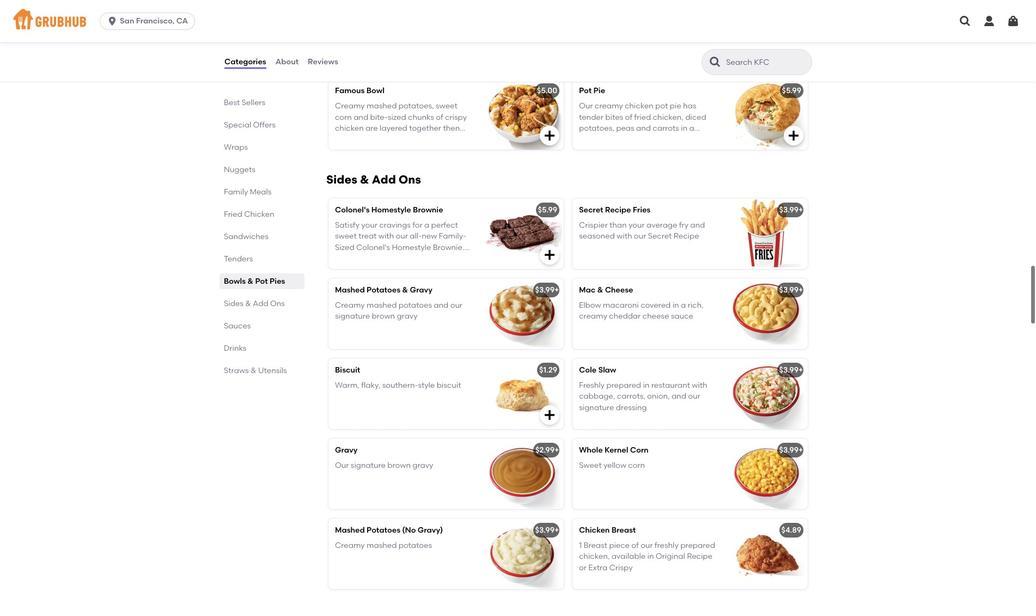 Task type: describe. For each thing, give the bounding box(es) containing it.
creamy for creamy mashed potatoes and our signature brown gravy
[[335, 301, 365, 310]]

0 horizontal spatial chicken
[[244, 210, 274, 219]]

biscuit
[[437, 381, 461, 390]]

0 horizontal spatial sides & add ons
[[224, 299, 285, 308]]

baked
[[646, 135, 669, 144]]

breast for chicken
[[612, 526, 636, 535]]

mashed for mashed potatoes (no gravy)
[[335, 526, 365, 535]]

& right mac
[[597, 285, 603, 295]]

biscuit image
[[482, 358, 564, 429]]

tender
[[579, 113, 604, 122]]

chicken inside our creamy chicken pot pie has tender bites of fried chicken, diced potatoes, peas and carrots in a savory sauce and baked in a flaky, golden crust.
[[625, 101, 654, 111]]

$2.99 +
[[536, 446, 559, 455]]

classic
[[579, 21, 606, 31]]

cabbage,
[[579, 392, 615, 401]]

fry
[[679, 221, 689, 230]]

our for our signature brown gravy
[[335, 461, 349, 470]]

best
[[224, 98, 240, 107]]

drink inside the classic chicken pot pie with your choice of a medium drink
[[654, 32, 673, 42]]

nuggets
[[224, 165, 255, 174]]

of inside a famous bowl with your choice of a medium drink
[[455, 21, 462, 31]]

creamy inside our creamy chicken pot pie has tender bites of fried chicken, diced potatoes, peas and carrots in a savory sauce and baked in a flaky, golden crust.
[[595, 101, 623, 111]]

colonel's
[[335, 205, 370, 215]]

and inside freshly prepared in restaurant with cabbage, carrots, onion, and our signature dressing
[[672, 392, 686, 401]]

drinks
[[224, 344, 246, 353]]

categories button
[[224, 42, 267, 82]]

elbow macaroni covered in a rich, creamy cheddar cheese sauce
[[579, 301, 704, 321]]

svg image for our creamy chicken pot pie has tender bites of fried chicken, diced potatoes, peas and carrots in a savory sauce and baked in a flaky, golden crust.
[[787, 129, 800, 142]]

famous bowl
[[335, 86, 385, 95]]

and inside creamy mashed potatoes and our signature brown gravy
[[434, 301, 449, 310]]

our inside crispier than your average fry and seasoned with our secret recipe
[[634, 232, 646, 241]]

savory
[[579, 135, 603, 144]]

crispy
[[609, 563, 633, 572]]

san francisco, ca button
[[100, 13, 199, 30]]

elbow
[[579, 301, 601, 310]]

tenders
[[224, 254, 253, 264]]

bowl inside a famous bowl with your choice of a medium drink
[[374, 21, 391, 31]]

choice inside a famous bowl with your choice of a medium drink
[[428, 21, 453, 31]]

fried chicken
[[224, 210, 274, 219]]

macaroni
[[603, 301, 639, 310]]

svg image inside san francisco, ca button
[[107, 16, 118, 27]]

sweet yellow corn
[[579, 461, 645, 470]]

gravy image
[[482, 439, 564, 509]]

onion,
[[647, 392, 670, 401]]

our signature brown gravy
[[335, 461, 433, 470]]

famous bowl image
[[482, 79, 564, 150]]

sauce inside our creamy chicken pot pie has tender bites of fried chicken, diced potatoes, peas and carrots in a savory sauce and baked in a flaky, golden crust.
[[605, 135, 628, 144]]

brown inside creamy mashed potatoes and our signature brown gravy
[[372, 312, 395, 321]]

and inside crispier than your average fry and seasoned with our secret recipe
[[690, 221, 705, 230]]

$1.29
[[539, 366, 557, 375]]

main navigation navigation
[[0, 0, 1036, 42]]

1 vertical spatial ons
[[270, 299, 285, 308]]

gravy)
[[418, 526, 443, 535]]

signature inside creamy mashed potatoes and our signature brown gravy
[[335, 312, 370, 321]]

1
[[579, 541, 582, 550]]

Search KFC search field
[[725, 57, 809, 68]]

potatoes for gravy
[[399, 301, 432, 310]]

best sellers
[[224, 98, 265, 107]]

kernel
[[605, 446, 628, 455]]

bowls
[[224, 277, 246, 286]]

sauces
[[224, 321, 251, 331]]

our inside creamy mashed potatoes and our signature brown gravy
[[450, 301, 463, 310]]

$3.99 + for our
[[535, 285, 559, 295]]

homestyle
[[371, 205, 411, 215]]

mac & cheese image
[[726, 278, 808, 349]]

sellers
[[242, 98, 265, 107]]

than
[[610, 221, 627, 230]]

our inside 1 breast piece of our freshly prepared chicken, available in original recipe or extra crispy
[[641, 541, 653, 550]]

piece
[[609, 541, 630, 550]]

$2.99
[[536, 446, 555, 455]]

in inside 1 breast piece of our freshly prepared chicken, available in original recipe or extra crispy
[[648, 552, 654, 561]]

cole slaw image
[[726, 358, 808, 429]]

cole slaw
[[579, 366, 616, 375]]

mashed potatoes & gravy
[[335, 285, 432, 295]]

san francisco, ca
[[120, 16, 188, 26]]

0 horizontal spatial gravy
[[335, 446, 358, 455]]

has
[[683, 101, 696, 111]]

chicken, inside our creamy chicken pot pie has tender bites of fried chicken, diced potatoes, peas and carrots in a savory sauce and baked in a flaky, golden crust.
[[653, 113, 684, 122]]

mashed potatoes (no gravy) image
[[482, 519, 564, 589]]

medium inside the classic chicken pot pie with your choice of a medium drink
[[622, 32, 653, 42]]

francisco,
[[136, 16, 175, 26]]

pie
[[594, 86, 605, 95]]

fried
[[224, 210, 242, 219]]

about
[[276, 57, 299, 66]]

of inside the classic chicken pot pie with your choice of a medium drink
[[606, 32, 613, 42]]

in down carrots on the right of page
[[671, 135, 678, 144]]

1 vertical spatial add
[[253, 299, 268, 308]]

pie inside the classic chicken pot pie with your choice of a medium drink
[[653, 21, 664, 31]]

yellow
[[604, 461, 626, 470]]

svg image for warm, flaky, southern-style biscuit
[[543, 409, 556, 422]]

mac
[[579, 285, 596, 295]]

seasoned
[[579, 232, 615, 241]]

gravy inside creamy mashed potatoes and our signature brown gravy
[[397, 312, 418, 321]]

search icon image
[[709, 56, 722, 69]]

family
[[224, 187, 248, 197]]

cheese
[[643, 312, 669, 321]]

mashed potatoes (no gravy)
[[335, 526, 443, 535]]

pie inside our creamy chicken pot pie has tender bites of fried chicken, diced potatoes, peas and carrots in a savory sauce and baked in a flaky, golden crust.
[[670, 101, 681, 111]]

covered
[[641, 301, 671, 310]]

$5.99 for pot pie
[[782, 86, 801, 95]]

chicken breast
[[579, 526, 636, 535]]

family meals
[[224, 187, 272, 197]]

classic chicken pot pie with your choice of a medium drink button
[[573, 0, 808, 70]]

warm, flaky, southern-style biscuit
[[335, 381, 461, 390]]

ca
[[176, 16, 188, 26]]

of inside 1 breast piece of our freshly prepared chicken, available in original recipe or extra crispy
[[632, 541, 639, 550]]

special
[[224, 120, 251, 130]]

meals
[[250, 187, 272, 197]]

& right "bowls"
[[248, 277, 253, 286]]

categories
[[224, 57, 266, 66]]

reviews
[[308, 57, 338, 66]]

extra
[[589, 563, 608, 572]]

secret inside crispier than your average fry and seasoned with our secret recipe
[[648, 232, 672, 241]]

mac & cheese
[[579, 285, 633, 295]]

with inside the classic chicken pot pie with your choice of a medium drink
[[666, 21, 681, 31]]

bites
[[605, 113, 623, 122]]

bowls & pot pies
[[224, 277, 285, 286]]

carrots,
[[617, 392, 645, 401]]

cheddar
[[609, 312, 641, 321]]

cole
[[579, 366, 597, 375]]

a
[[335, 21, 341, 31]]

1 vertical spatial chicken
[[579, 526, 610, 535]]

average
[[647, 221, 677, 230]]

in inside elbow macaroni covered in a rich, creamy cheddar cheese sauce
[[673, 301, 679, 310]]

$3.99 for a
[[779, 285, 799, 295]]

& up creamy mashed potatoes and our signature brown gravy
[[402, 285, 408, 295]]

restaurant
[[651, 381, 690, 390]]

mashed potatoes & gravy image
[[482, 278, 564, 349]]

style
[[418, 381, 435, 390]]

biscuit
[[335, 366, 360, 375]]

0 vertical spatial gravy
[[410, 285, 432, 295]]



Task type: vqa. For each thing, say whether or not it's contained in the screenshot.
Pot Pie
yes



Task type: locate. For each thing, give the bounding box(es) containing it.
of
[[455, 21, 462, 31], [606, 32, 613, 42], [625, 113, 633, 122], [632, 541, 639, 550]]

0 horizontal spatial pie
[[653, 21, 664, 31]]

1 vertical spatial mashed
[[335, 526, 365, 535]]

$3.99 for with
[[779, 366, 799, 375]]

chicken inside the classic chicken pot pie with your choice of a medium drink
[[608, 21, 636, 31]]

breast for 1
[[584, 541, 607, 550]]

ons down pies
[[270, 299, 285, 308]]

recipe right original
[[687, 552, 713, 561]]

gravy up creamy mashed potatoes and our signature brown gravy
[[410, 285, 432, 295]]

your inside a famous bowl with your choice of a medium drink
[[410, 21, 426, 31]]

1 vertical spatial potatoes
[[399, 541, 432, 550]]

0 horizontal spatial add
[[253, 299, 268, 308]]

1 vertical spatial mashed
[[367, 541, 397, 550]]

0 vertical spatial creamy
[[595, 101, 623, 111]]

mashed inside creamy mashed potatoes and our signature brown gravy
[[367, 301, 397, 310]]

drink
[[368, 32, 386, 42], [654, 32, 673, 42]]

mashed
[[335, 285, 365, 295], [335, 526, 365, 535]]

a inside a famous bowl with your choice of a medium drink
[[464, 21, 469, 31]]

a inside elbow macaroni covered in a rich, creamy cheddar cheese sauce
[[681, 301, 686, 310]]

+ for restaurant
[[799, 366, 803, 375]]

potatoes,
[[579, 124, 614, 133]]

creamy
[[595, 101, 623, 111], [579, 312, 607, 321]]

brown
[[372, 312, 395, 321], [388, 461, 411, 470]]

svg image
[[959, 15, 972, 28], [983, 15, 996, 28], [1007, 15, 1020, 28], [543, 129, 556, 142], [543, 248, 556, 261]]

1 vertical spatial sauce
[[671, 312, 693, 321]]

flaky, right warm,
[[361, 381, 380, 390]]

0 vertical spatial famous
[[342, 21, 372, 31]]

0 vertical spatial pie
[[653, 21, 664, 31]]

prepared inside 1 breast piece of our freshly prepared chicken, available in original recipe or extra crispy
[[681, 541, 715, 550]]

freshly
[[579, 381, 605, 390]]

$3.99 + for fry
[[779, 205, 803, 215]]

$3.99 for fry
[[779, 205, 799, 215]]

special offers
[[224, 120, 276, 130]]

1 horizontal spatial sides & add ons
[[326, 173, 421, 186]]

0 horizontal spatial prepared
[[607, 381, 641, 390]]

straws & utensils
[[224, 366, 287, 375]]

potatoes up creamy mashed potatoes and our signature brown gravy
[[367, 285, 400, 295]]

san
[[120, 16, 134, 26]]

creamy inside elbow macaroni covered in a rich, creamy cheddar cheese sauce
[[579, 312, 607, 321]]

0 vertical spatial flaky,
[[686, 135, 705, 144]]

breast
[[612, 526, 636, 535], [584, 541, 607, 550]]

with inside freshly prepared in restaurant with cabbage, carrots, onion, and our signature dressing
[[692, 381, 707, 390]]

pies
[[270, 277, 285, 286]]

1 vertical spatial choice
[[579, 32, 604, 42]]

+ for in
[[799, 285, 803, 295]]

0 vertical spatial mashed
[[335, 285, 365, 295]]

of inside our creamy chicken pot pie has tender bites of fried chicken, diced potatoes, peas and carrots in a savory sauce and baked in a flaky, golden crust.
[[625, 113, 633, 122]]

rich,
[[688, 301, 704, 310]]

& down bowls & pot pies
[[245, 299, 251, 308]]

1 horizontal spatial sauce
[[671, 312, 693, 321]]

1 vertical spatial pie
[[670, 101, 681, 111]]

$5.99
[[782, 86, 801, 95], [538, 205, 557, 215]]

fried
[[634, 113, 651, 122]]

secret recipe fries image
[[726, 198, 808, 269]]

$5.99 for colonel's homestyle brownie
[[538, 205, 557, 215]]

1 horizontal spatial pot
[[579, 86, 592, 95]]

a inside the classic chicken pot pie with your choice of a medium drink
[[615, 32, 620, 42]]

$5.00
[[537, 86, 557, 95]]

pot inside the classic chicken pot pie with your choice of a medium drink
[[638, 21, 651, 31]]

0 horizontal spatial pot
[[255, 277, 268, 286]]

in left original
[[648, 552, 654, 561]]

a
[[464, 21, 469, 31], [615, 32, 620, 42], [689, 124, 694, 133], [680, 135, 685, 144], [681, 301, 686, 310]]

whole kernel corn image
[[726, 439, 808, 509]]

peas
[[616, 124, 635, 133]]

choice inside the classic chicken pot pie with your choice of a medium drink
[[579, 32, 604, 42]]

svg image
[[107, 16, 118, 27], [787, 129, 800, 142], [543, 409, 556, 422]]

1 creamy from the top
[[335, 301, 365, 310]]

1 vertical spatial famous
[[335, 86, 365, 95]]

1 vertical spatial $5.99
[[538, 205, 557, 215]]

potatoes for gravy)
[[399, 541, 432, 550]]

1 horizontal spatial pot
[[655, 101, 668, 111]]

1 horizontal spatial $5.99
[[782, 86, 801, 95]]

freshly
[[655, 541, 679, 550]]

a famous bowl with your choice of a medium drink
[[335, 21, 469, 42]]

creamy up bites
[[595, 101, 623, 111]]

secret up crispier
[[579, 205, 603, 215]]

1 vertical spatial bowl
[[367, 86, 385, 95]]

recipe up than
[[605, 205, 631, 215]]

chicken, inside 1 breast piece of our freshly prepared chicken, available in original recipe or extra crispy
[[579, 552, 610, 561]]

chicken, up extra
[[579, 552, 610, 561]]

+ for average
[[799, 205, 803, 215]]

sandwiches
[[224, 232, 268, 241]]

2 medium from the left
[[622, 32, 653, 42]]

1 vertical spatial chicken,
[[579, 552, 610, 561]]

sides up colonel's
[[326, 173, 357, 186]]

in inside freshly prepared in restaurant with cabbage, carrots, onion, and our signature dressing
[[643, 381, 650, 390]]

pot inside our creamy chicken pot pie has tender bites of fried chicken, diced potatoes, peas and carrots in a savory sauce and baked in a flaky, golden crust.
[[655, 101, 668, 111]]

pot pie combo image
[[726, 0, 808, 70]]

mashed for mashed potatoes & gravy
[[335, 285, 365, 295]]

mashed down mashed potatoes (no gravy)
[[367, 541, 397, 550]]

sauce
[[605, 135, 628, 144], [671, 312, 693, 321]]

$3.99 + for a
[[779, 285, 803, 295]]

signature inside freshly prepared in restaurant with cabbage, carrots, onion, and our signature dressing
[[579, 403, 614, 412]]

carrots
[[653, 124, 679, 133]]

1 horizontal spatial your
[[629, 221, 645, 230]]

available
[[612, 552, 646, 561]]

with inside crispier than your average fry and seasoned with our secret recipe
[[617, 232, 632, 241]]

our creamy chicken pot pie has tender bites of fried chicken, diced potatoes, peas and carrots in a savory sauce and baked in a flaky, golden crust.
[[579, 101, 707, 155]]

slaw
[[598, 366, 616, 375]]

0 horizontal spatial medium
[[335, 32, 366, 42]]

gravy
[[397, 312, 418, 321], [413, 461, 433, 470]]

or
[[579, 563, 587, 572]]

corn
[[630, 446, 649, 455]]

potatoes
[[399, 301, 432, 310], [399, 541, 432, 550]]

0 vertical spatial chicken,
[[653, 113, 684, 122]]

famous down the reviews button
[[335, 86, 365, 95]]

1 horizontal spatial secret
[[648, 232, 672, 241]]

in left rich,
[[673, 301, 679, 310]]

0 vertical spatial sides
[[326, 173, 357, 186]]

0 vertical spatial ons
[[399, 173, 421, 186]]

0 vertical spatial mashed
[[367, 301, 397, 310]]

with
[[393, 21, 409, 31], [666, 21, 681, 31], [617, 232, 632, 241], [692, 381, 707, 390]]

brownie
[[413, 205, 443, 215]]

+ for and
[[555, 285, 559, 295]]

mashed up the creamy mashed potatoes
[[335, 526, 365, 535]]

1 horizontal spatial our
[[579, 101, 593, 111]]

2 potatoes from the top
[[399, 541, 432, 550]]

sweet
[[579, 461, 602, 470]]

0 vertical spatial bowl
[[374, 21, 391, 31]]

$3.99 + for with
[[779, 366, 803, 375]]

your inside crispier than your average fry and seasoned with our secret recipe
[[629, 221, 645, 230]]

1 vertical spatial svg image
[[787, 129, 800, 142]]

creamy down mashed potatoes (no gravy)
[[335, 541, 365, 550]]

creamy inside creamy mashed potatoes and our signature brown gravy
[[335, 301, 365, 310]]

0 horizontal spatial drink
[[368, 32, 386, 42]]

medium
[[335, 32, 366, 42], [622, 32, 653, 42]]

0 vertical spatial svg image
[[107, 16, 118, 27]]

famous inside a famous bowl with your choice of a medium drink
[[342, 21, 372, 31]]

(no
[[402, 526, 416, 535]]

sauce up crust.
[[605, 135, 628, 144]]

1 vertical spatial flaky,
[[361, 381, 380, 390]]

breast up "piece"
[[612, 526, 636, 535]]

1 vertical spatial prepared
[[681, 541, 715, 550]]

1 potatoes from the top
[[399, 301, 432, 310]]

chicken right classic
[[608, 21, 636, 31]]

1 vertical spatial chicken
[[625, 101, 654, 111]]

1 horizontal spatial flaky,
[[686, 135, 705, 144]]

mashed down mashed potatoes & gravy
[[367, 301, 397, 310]]

famous bowl combo image
[[482, 0, 564, 70]]

breast right 1
[[584, 541, 607, 550]]

1 horizontal spatial chicken
[[579, 526, 610, 535]]

0 vertical spatial secret
[[579, 205, 603, 215]]

bowl
[[374, 21, 391, 31], [367, 86, 385, 95]]

sides & add ons up "colonel's homestyle brownie"
[[326, 173, 421, 186]]

1 horizontal spatial chicken,
[[653, 113, 684, 122]]

1 horizontal spatial sides
[[326, 173, 357, 186]]

mashed
[[367, 301, 397, 310], [367, 541, 397, 550]]

0 horizontal spatial choice
[[428, 21, 453, 31]]

1 vertical spatial gravy
[[413, 461, 433, 470]]

pot left pies
[[255, 277, 268, 286]]

0 horizontal spatial your
[[410, 21, 426, 31]]

potatoes for &
[[367, 285, 400, 295]]

0 vertical spatial gravy
[[397, 312, 418, 321]]

chicken up 1
[[579, 526, 610, 535]]

dressing
[[616, 403, 647, 412]]

secret down average
[[648, 232, 672, 241]]

warm,
[[335, 381, 360, 390]]

straws
[[224, 366, 249, 375]]

sides & add ons down bowls & pot pies
[[224, 299, 285, 308]]

0 horizontal spatial svg image
[[107, 16, 118, 27]]

1 breast piece of our freshly prepared chicken, available in original recipe or extra crispy
[[579, 541, 715, 572]]

0 vertical spatial pot
[[638, 21, 651, 31]]

1 vertical spatial pot
[[255, 277, 268, 286]]

1 vertical spatial sides & add ons
[[224, 299, 285, 308]]

&
[[360, 173, 369, 186], [248, 277, 253, 286], [402, 285, 408, 295], [597, 285, 603, 295], [245, 299, 251, 308], [251, 366, 256, 375]]

1 vertical spatial breast
[[584, 541, 607, 550]]

pot left pie
[[579, 86, 592, 95]]

fries
[[633, 205, 651, 215]]

0 vertical spatial breast
[[612, 526, 636, 535]]

mashed for (no
[[367, 541, 397, 550]]

2 mashed from the top
[[367, 541, 397, 550]]

potatoes for (no
[[367, 526, 400, 535]]

flaky, inside our creamy chicken pot pie has tender bites of fried chicken, diced potatoes, peas and carrots in a savory sauce and baked in a flaky, golden crust.
[[686, 135, 705, 144]]

secret
[[579, 205, 603, 215], [648, 232, 672, 241]]

diced
[[685, 113, 707, 122]]

crispier
[[579, 221, 608, 230]]

2 drink from the left
[[654, 32, 673, 42]]

0 horizontal spatial our
[[335, 461, 349, 470]]

add down bowls & pot pies
[[253, 299, 268, 308]]

recipe inside 1 breast piece of our freshly prepared chicken, available in original recipe or extra crispy
[[687, 552, 713, 561]]

$4.89
[[782, 526, 801, 535]]

1 vertical spatial our
[[335, 461, 349, 470]]

1 vertical spatial potatoes
[[367, 526, 400, 535]]

mashed up creamy mashed potatoes and our signature brown gravy
[[335, 285, 365, 295]]

1 medium from the left
[[335, 32, 366, 42]]

0 vertical spatial our
[[579, 101, 593, 111]]

0 horizontal spatial flaky,
[[361, 381, 380, 390]]

$3.99
[[779, 205, 799, 215], [535, 285, 555, 295], [779, 285, 799, 295], [779, 366, 799, 375], [779, 446, 799, 455], [535, 526, 555, 535]]

prepared up "carrots,"
[[607, 381, 641, 390]]

chicken up fried
[[625, 101, 654, 111]]

with inside a famous bowl with your choice of a medium drink
[[393, 21, 409, 31]]

0 horizontal spatial $5.99
[[538, 205, 557, 215]]

whole kernel corn
[[579, 446, 649, 455]]

ons up the brownie
[[399, 173, 421, 186]]

pot
[[579, 86, 592, 95], [255, 277, 268, 286]]

our
[[634, 232, 646, 241], [450, 301, 463, 310], [688, 392, 700, 401], [641, 541, 653, 550]]

southern-
[[382, 381, 418, 390]]

1 mashed from the top
[[335, 285, 365, 295]]

0 vertical spatial prepared
[[607, 381, 641, 390]]

0 horizontal spatial secret
[[579, 205, 603, 215]]

pot up carrots on the right of page
[[655, 101, 668, 111]]

a famous bowl with your choice of a medium drink button
[[329, 0, 564, 70]]

1 potatoes from the top
[[367, 285, 400, 295]]

utensils
[[258, 366, 287, 375]]

corn
[[628, 461, 645, 470]]

chicken, up carrots on the right of page
[[653, 113, 684, 122]]

recipe
[[605, 205, 631, 215], [674, 232, 699, 241], [687, 552, 713, 561]]

0 vertical spatial add
[[372, 173, 396, 186]]

0 horizontal spatial chicken,
[[579, 552, 610, 561]]

pot pie image
[[726, 79, 808, 150]]

offers
[[253, 120, 276, 130]]

1 vertical spatial brown
[[388, 461, 411, 470]]

gravy up the our signature brown gravy
[[335, 446, 358, 455]]

0 vertical spatial potatoes
[[399, 301, 432, 310]]

freshly prepared in restaurant with cabbage, carrots, onion, and our signature dressing
[[579, 381, 707, 412]]

1 vertical spatial secret
[[648, 232, 672, 241]]

0 vertical spatial signature
[[335, 312, 370, 321]]

1 vertical spatial sides
[[224, 299, 244, 308]]

0 vertical spatial choice
[[428, 21, 453, 31]]

2 vertical spatial signature
[[351, 461, 386, 470]]

classic chicken pot pie with your choice of a medium drink
[[579, 21, 699, 42]]

1 mashed from the top
[[367, 301, 397, 310]]

recipe down the fry
[[674, 232, 699, 241]]

prepared up original
[[681, 541, 715, 550]]

potatoes inside creamy mashed potatoes and our signature brown gravy
[[399, 301, 432, 310]]

1 drink from the left
[[368, 32, 386, 42]]

0 vertical spatial $5.99
[[782, 86, 801, 95]]

& right straws
[[251, 366, 256, 375]]

0 vertical spatial sauce
[[605, 135, 628, 144]]

1 horizontal spatial prepared
[[681, 541, 715, 550]]

1 horizontal spatial add
[[372, 173, 396, 186]]

and
[[636, 124, 651, 133], [629, 135, 644, 144], [690, 221, 705, 230], [434, 301, 449, 310], [672, 392, 686, 401]]

famous
[[342, 21, 372, 31], [335, 86, 365, 95]]

& up colonel's
[[360, 173, 369, 186]]

1 horizontal spatial svg image
[[543, 409, 556, 422]]

recipe inside crispier than your average fry and seasoned with our secret recipe
[[674, 232, 699, 241]]

0 vertical spatial pot
[[579, 86, 592, 95]]

our inside freshly prepared in restaurant with cabbage, carrots, onion, and our signature dressing
[[688, 392, 700, 401]]

drink inside a famous bowl with your choice of a medium drink
[[368, 32, 386, 42]]

0 horizontal spatial sides
[[224, 299, 244, 308]]

add up "colonel's homestyle brownie"
[[372, 173, 396, 186]]

1 horizontal spatial drink
[[654, 32, 673, 42]]

our for our creamy chicken pot pie has tender bites of fried chicken, diced potatoes, peas and carrots in a savory sauce and baked in a flaky, golden crust.
[[579, 101, 593, 111]]

$3.99 for our
[[535, 285, 555, 295]]

creamy down mashed potatoes & gravy
[[335, 301, 365, 310]]

0 horizontal spatial ons
[[270, 299, 285, 308]]

1 horizontal spatial choice
[[579, 32, 604, 42]]

+ for gravy
[[555, 446, 559, 455]]

potatoes down mashed potatoes & gravy
[[399, 301, 432, 310]]

golden
[[579, 146, 605, 155]]

potatoes
[[367, 285, 400, 295], [367, 526, 400, 535]]

2 mashed from the top
[[335, 526, 365, 535]]

0 vertical spatial chicken
[[244, 210, 274, 219]]

0 vertical spatial potatoes
[[367, 285, 400, 295]]

creamy for creamy mashed potatoes
[[335, 541, 365, 550]]

gravy
[[410, 285, 432, 295], [335, 446, 358, 455]]

chicken breast image
[[726, 519, 808, 589]]

in down diced
[[681, 124, 688, 133]]

1 vertical spatial recipe
[[674, 232, 699, 241]]

potatoes down (no
[[399, 541, 432, 550]]

1 horizontal spatial ons
[[399, 173, 421, 186]]

pot right classic
[[638, 21, 651, 31]]

2 creamy from the top
[[335, 541, 365, 550]]

medium inside a famous bowl with your choice of a medium drink
[[335, 32, 366, 42]]

flaky, down diced
[[686, 135, 705, 144]]

creamy mashed potatoes
[[335, 541, 432, 550]]

potatoes up the creamy mashed potatoes
[[367, 526, 400, 535]]

2 vertical spatial recipe
[[687, 552, 713, 561]]

0 vertical spatial sides & add ons
[[326, 173, 421, 186]]

sauce inside elbow macaroni covered in a rich, creamy cheddar cheese sauce
[[671, 312, 693, 321]]

creamy down 'elbow'
[[579, 312, 607, 321]]

prepared inside freshly prepared in restaurant with cabbage, carrots, onion, and our signature dressing
[[607, 381, 641, 390]]

sides down "bowls"
[[224, 299, 244, 308]]

in up onion,
[[643, 381, 650, 390]]

2 potatoes from the top
[[367, 526, 400, 535]]

chicken down meals
[[244, 210, 274, 219]]

mashed for &
[[367, 301, 397, 310]]

1 horizontal spatial medium
[[622, 32, 653, 42]]

breast inside 1 breast piece of our freshly prepared chicken, available in original recipe or extra crispy
[[584, 541, 607, 550]]

colonel's homestyle brownie image
[[482, 198, 564, 269]]

1 vertical spatial gravy
[[335, 446, 358, 455]]

your inside the classic chicken pot pie with your choice of a medium drink
[[683, 21, 699, 31]]

our inside our creamy chicken pot pie has tender bites of fried chicken, diced potatoes, peas and carrots in a savory sauce and baked in a flaky, golden crust.
[[579, 101, 593, 111]]

1 horizontal spatial gravy
[[410, 285, 432, 295]]

0 horizontal spatial breast
[[584, 541, 607, 550]]

ons
[[399, 173, 421, 186], [270, 299, 285, 308]]

0 vertical spatial chicken
[[608, 21, 636, 31]]

$3.99 +
[[779, 205, 803, 215], [535, 285, 559, 295], [779, 285, 803, 295], [779, 366, 803, 375], [779, 446, 803, 455], [535, 526, 559, 535]]

0 vertical spatial recipe
[[605, 205, 631, 215]]

famous right a
[[342, 21, 372, 31]]

crust.
[[607, 146, 627, 155]]

sauce down rich,
[[671, 312, 693, 321]]

prepared
[[607, 381, 641, 390], [681, 541, 715, 550]]

1 vertical spatial pot
[[655, 101, 668, 111]]



